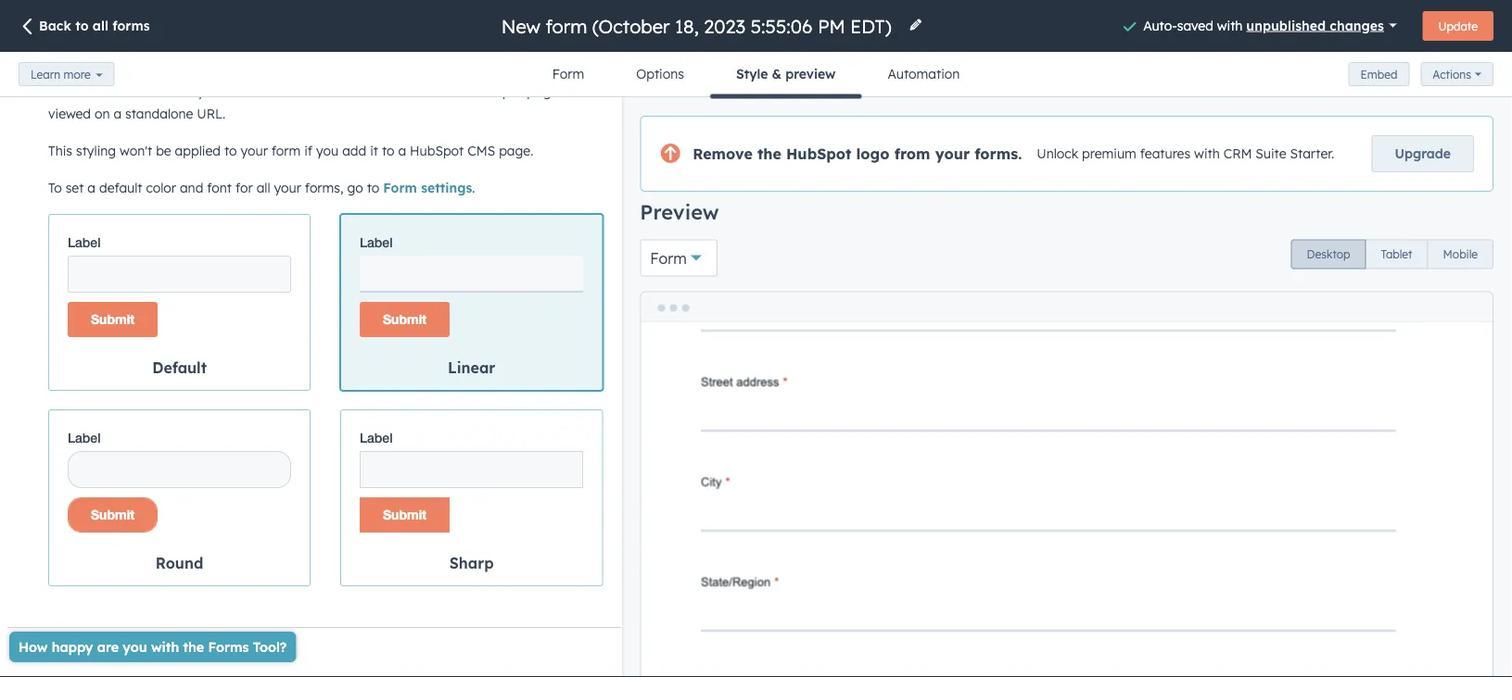 Task type: locate. For each thing, give the bounding box(es) containing it.
none field inside page section element
[[499, 13, 897, 38]]

0 vertical spatial all
[[93, 18, 108, 34]]

0 vertical spatial a
[[114, 106, 122, 122]]

back to all forms link
[[19, 17, 150, 37]]

1 horizontal spatial a
[[114, 106, 122, 122]]

form
[[228, 83, 257, 100], [272, 143, 301, 159]]

options
[[636, 66, 684, 82]]

hubspot up form settings link
[[410, 143, 464, 159]]

tablet
[[1381, 248, 1413, 261]]

it
[[370, 143, 378, 159]]

form inside button
[[552, 66, 584, 82]]

back
[[39, 18, 71, 34]]

saved
[[1177, 17, 1214, 33]]

Default checkbox
[[48, 214, 311, 391]]

form up or
[[552, 66, 584, 82]]

cms
[[468, 143, 495, 159]]

1 vertical spatial form
[[272, 143, 301, 159]]

options button
[[610, 52, 710, 96]]

form left if
[[272, 143, 301, 159]]

to inside page section element
[[75, 18, 89, 34]]

form
[[552, 66, 584, 82], [383, 180, 417, 196], [650, 249, 687, 268]]

linear button
[[340, 214, 603, 391]]

1 vertical spatial all
[[256, 180, 270, 196]]

0 horizontal spatial form
[[228, 83, 257, 100]]

pages
[[527, 83, 565, 100]]

desktop button
[[1291, 240, 1366, 269]]

all
[[93, 18, 108, 34], [256, 180, 270, 196]]

on down 'theme'
[[95, 106, 110, 122]]

set
[[66, 180, 84, 196]]

looks
[[261, 83, 293, 100]]

your
[[48, 83, 76, 100]]

learn more
[[31, 67, 91, 81]]

your inside 'your theme affects how your form looks when it's embedded on non-hubspot pages or viewed on a standalone url.'
[[197, 83, 224, 100]]

page section element
[[0, 0, 1512, 99]]

the
[[757, 145, 781, 163]]

with right saved
[[1217, 17, 1243, 33]]

default
[[152, 359, 207, 377]]

on left non-
[[422, 83, 438, 100]]

you
[[316, 143, 339, 159]]

0 vertical spatial form
[[552, 66, 584, 82]]

won't
[[120, 143, 152, 159]]

0 horizontal spatial all
[[93, 18, 108, 34]]

all right for
[[256, 180, 270, 196]]

color
[[146, 180, 176, 196]]

0 horizontal spatial a
[[87, 180, 96, 196]]

navigation containing form
[[526, 52, 986, 99]]

1 vertical spatial a
[[398, 143, 406, 159]]

0 vertical spatial on
[[422, 83, 438, 100]]

0 vertical spatial with
[[1217, 17, 1243, 33]]

a right set
[[87, 180, 96, 196]]

1 vertical spatial form
[[383, 180, 417, 196]]

styling
[[76, 143, 116, 159]]

how
[[168, 83, 194, 100]]

to right it
[[382, 143, 395, 159]]

starter.
[[1290, 146, 1334, 162]]

form down preview
[[650, 249, 687, 268]]

1 horizontal spatial hubspot
[[469, 83, 523, 100]]

form right go
[[383, 180, 417, 196]]

sharp
[[449, 554, 494, 573]]

your
[[197, 83, 224, 100], [241, 143, 268, 159], [935, 145, 970, 163], [274, 180, 301, 196]]

hubspot inside 'your theme affects how your form looks when it's embedded on non-hubspot pages or viewed on a standalone url.'
[[469, 83, 523, 100]]

1 horizontal spatial all
[[256, 180, 270, 196]]

this styling won't be applied to your form if you add it to a hubspot cms page.
[[48, 143, 534, 159]]

a
[[114, 106, 122, 122], [398, 143, 406, 159], [87, 180, 96, 196]]

0 vertical spatial form
[[228, 83, 257, 100]]

with left crm
[[1194, 146, 1220, 162]]

group
[[1291, 240, 1494, 269]]

your right from on the right of the page
[[935, 145, 970, 163]]

applied
[[175, 143, 221, 159]]

1 horizontal spatial form
[[552, 66, 584, 82]]

hubspot left pages
[[469, 83, 523, 100]]

your up url.
[[197, 83, 224, 100]]

1 horizontal spatial form
[[272, 143, 301, 159]]

auto-saved with
[[1143, 17, 1247, 33]]

1 vertical spatial on
[[95, 106, 110, 122]]

2 horizontal spatial hubspot
[[786, 145, 852, 163]]

more
[[63, 67, 91, 81]]

automation button
[[862, 52, 986, 96]]

go
[[347, 180, 363, 196]]

Round checkbox
[[48, 410, 311, 587]]

default
[[99, 180, 142, 196]]

2 horizontal spatial form
[[650, 249, 687, 268]]

tablet button
[[1365, 240, 1428, 269]]

2 vertical spatial form
[[650, 249, 687, 268]]

all inside page section element
[[93, 18, 108, 34]]

actions
[[1433, 67, 1472, 81]]

preview
[[786, 66, 836, 82]]

affects
[[122, 83, 165, 100]]

hubspot right the
[[786, 145, 852, 163]]

form left looks
[[228, 83, 257, 100]]

navigation
[[526, 52, 986, 99]]

a right it
[[398, 143, 406, 159]]

with
[[1217, 17, 1243, 33], [1194, 146, 1220, 162]]

to right back
[[75, 18, 89, 34]]

0 horizontal spatial form
[[383, 180, 417, 196]]

None field
[[499, 13, 897, 38]]

all left forms
[[93, 18, 108, 34]]

Linear checkbox
[[340, 214, 603, 391]]

your up to set a default color and font for all your forms, go to form settings . on the left
[[241, 143, 268, 159]]

to
[[75, 18, 89, 34], [224, 143, 237, 159], [382, 143, 395, 159], [367, 180, 380, 196]]

0 horizontal spatial on
[[95, 106, 110, 122]]

1 horizontal spatial on
[[422, 83, 438, 100]]

standalone
[[125, 106, 193, 122]]

forms,
[[305, 180, 344, 196]]

group containing desktop
[[1291, 240, 1494, 269]]

a down 'theme'
[[114, 106, 122, 122]]



Task type: describe. For each thing, give the bounding box(es) containing it.
from
[[894, 145, 930, 163]]

to right applied
[[224, 143, 237, 159]]

unlock
[[1037, 146, 1079, 162]]

to right go
[[367, 180, 380, 196]]

navigation inside page section element
[[526, 52, 986, 99]]

with inside page section element
[[1217, 17, 1243, 33]]

mobile
[[1443, 248, 1478, 261]]

upgrade link
[[1372, 135, 1474, 172]]

2 horizontal spatial a
[[398, 143, 406, 159]]

Sharp checkbox
[[340, 410, 603, 587]]

learn more button
[[19, 62, 115, 86]]

embedded
[[353, 83, 419, 100]]

update button
[[1423, 11, 1494, 41]]

style & preview button
[[710, 52, 862, 99]]

settings
[[421, 180, 472, 196]]

add
[[342, 143, 366, 159]]

linear
[[448, 359, 495, 377]]

upgrade
[[1395, 146, 1451, 162]]

embed button
[[1349, 62, 1410, 86]]

unpublished changes button
[[1247, 12, 1397, 38]]

form inside 'your theme affects how your form looks when it's embedded on non-hubspot pages or viewed on a standalone url.'
[[228, 83, 257, 100]]

default button
[[48, 214, 311, 391]]

mobile button
[[1428, 240, 1494, 269]]

your left forms,
[[274, 180, 301, 196]]

forms
[[112, 18, 150, 34]]

if
[[304, 143, 313, 159]]

a inside 'your theme affects how your form looks when it's embedded on non-hubspot pages or viewed on a standalone url.'
[[114, 106, 122, 122]]

crm
[[1224, 146, 1252, 162]]

desktop
[[1307, 248, 1351, 261]]

1 vertical spatial with
[[1194, 146, 1220, 162]]

for
[[235, 180, 253, 196]]

premium
[[1082, 146, 1137, 162]]

automation
[[888, 66, 960, 82]]

page.
[[499, 143, 534, 159]]

embed
[[1361, 67, 1398, 81]]

your theme affects how your form looks when it's embedded on non-hubspot pages or viewed on a standalone url.
[[48, 83, 581, 122]]

auto-
[[1143, 17, 1177, 33]]

&
[[772, 66, 782, 82]]

.
[[472, 180, 475, 196]]

preview
[[640, 199, 719, 225]]

to set a default color and font for all your forms, go to form settings .
[[48, 180, 475, 196]]

be
[[156, 143, 171, 159]]

style
[[736, 66, 768, 82]]

sharp button
[[340, 410, 603, 587]]

remove the hubspot logo from your forms.
[[693, 145, 1022, 163]]

to
[[48, 180, 62, 196]]

when
[[296, 83, 329, 100]]

actions button
[[1421, 62, 1494, 86]]

non-
[[441, 83, 469, 100]]

remove
[[693, 145, 753, 163]]

suite
[[1256, 146, 1287, 162]]

form button
[[640, 240, 717, 277]]

viewed
[[48, 106, 91, 122]]

unpublished changes
[[1247, 17, 1384, 33]]

forms.
[[975, 145, 1022, 163]]

form inside popup button
[[650, 249, 687, 268]]

unlock premium features with crm suite starter.
[[1037, 146, 1334, 162]]

url.
[[197, 106, 225, 122]]

font
[[207, 180, 232, 196]]

or
[[568, 83, 581, 100]]

0 horizontal spatial hubspot
[[410, 143, 464, 159]]

it's
[[332, 83, 349, 100]]

unpublished
[[1247, 17, 1326, 33]]

form settings link
[[383, 180, 472, 196]]

round button
[[48, 410, 311, 587]]

update
[[1439, 19, 1478, 33]]

round
[[156, 554, 203, 573]]

logo
[[856, 145, 890, 163]]

and
[[180, 180, 203, 196]]

style & preview
[[736, 66, 836, 82]]

form button
[[526, 52, 610, 96]]

2 vertical spatial a
[[87, 180, 96, 196]]

back to all forms
[[39, 18, 150, 34]]

features
[[1140, 146, 1191, 162]]

theme
[[79, 83, 118, 100]]

this
[[48, 143, 72, 159]]

learn
[[31, 67, 60, 81]]

changes
[[1330, 17, 1384, 33]]



Task type: vqa. For each thing, say whether or not it's contained in the screenshot.
the top at
no



